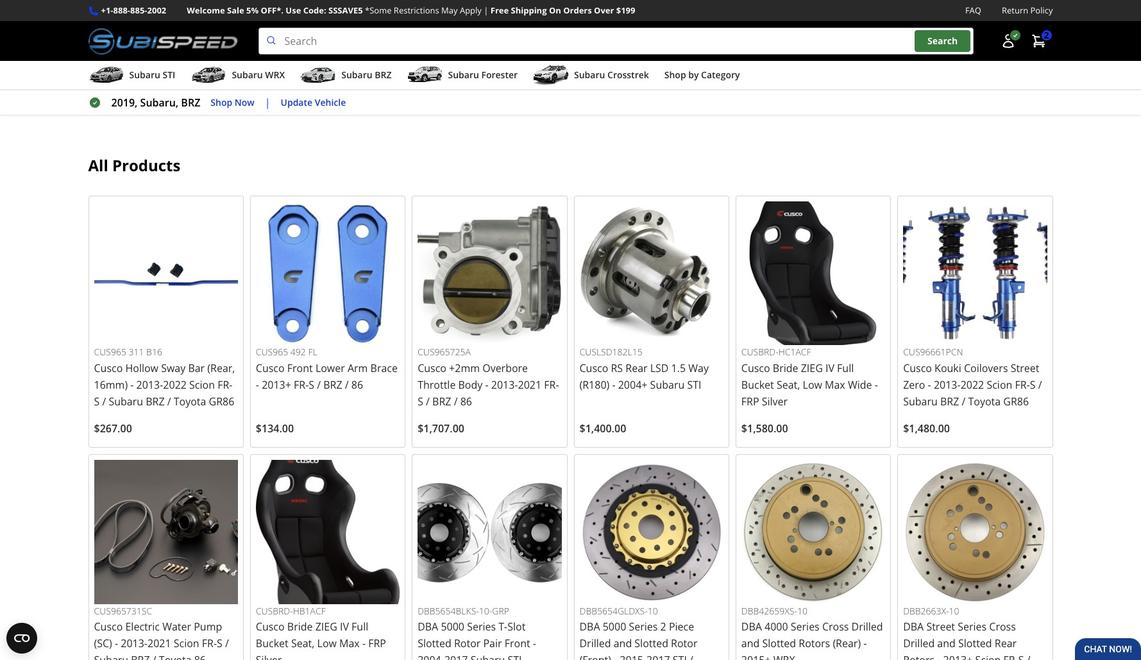 Task type: vqa. For each thing, say whether or not it's contained in the screenshot.
Wheels image on the top of the page
no



Task type: describe. For each thing, give the bounding box(es) containing it.
street inside dbb2663x-10 dba street series cross drilled and slotted rear rotors - 2013+ scion fr-s
[[927, 620, 956, 634]]

86 inside cus965731sc cusco electric water pump (sc) - 2013-2021 scion fr-s / subaru brz / toyota 86
[[194, 653, 206, 660]]

dbb5654blks-10-grp dba 5000 series t-slot slotted rotor pair front - 2004-2017 subaru sti, image
[[418, 460, 562, 604]]

s inside cus965725a cusco +2mm overbore throttle body - 2013-2021 fr- s / brz / 86
[[418, 395, 424, 409]]

zieg for wide
[[801, 361, 823, 376]]

dbb42659xs-10 dba 4000 series cross drilled and slotted rotors (rear) - 2015+ wrx / 2014+ forester, image
[[742, 460, 886, 604]]

4000
[[765, 620, 788, 634]]

$134.00
[[256, 422, 294, 436]]

rear inside dbb2663x-10 dba street series cross drilled and slotted rear rotors - 2013+ scion fr-s
[[995, 637, 1017, 651]]

- inside cus965731sc cusco electric water pump (sc) - 2013-2021 scion fr-s / subaru brz / toyota 86
[[115, 637, 118, 651]]

cusco inside the cus96661pcn cusco kouki coilovers street zero - 2013-2022 scion fr-s / subaru brz / toyota gr86
[[904, 361, 932, 376]]

subaru sti
[[129, 69, 175, 81]]

dbb5654gldxs-10 dba 5000 series 2 piece drilled and slotted rotor (front) - 2015-2017 sti
[[580, 605, 698, 660]]

apply
[[460, 4, 482, 16]]

hc1acf
[[779, 346, 812, 358]]

silver inside cusbrd-hb1acf cusco bride zieg iv full bucket seat, low max - frp silver
[[256, 653, 282, 660]]

slotted inside the dbb5654gldxs-10 dba 5000 series 2 piece drilled and slotted rotor (front) - 2015-2017 sti
[[635, 637, 669, 651]]

$1,400.00
[[580, 422, 627, 436]]

iv for -
[[340, 620, 349, 634]]

5000 inside dbb5654blks-10-grp dba 5000 series t-slot slotted rotor pair front - 2004-2017 subaru sti
[[441, 620, 465, 634]]

brz inside cus965 492 fl cusco front lower arm brace - 2013+ fr-s / brz / 86
[[324, 378, 342, 392]]

86 inside cus965 492 fl cusco front lower arm brace - 2013+ fr-s / brz / 86
[[352, 378, 363, 392]]

10-
[[479, 605, 492, 617]]

$199
[[617, 4, 636, 16]]

search
[[928, 35, 958, 47]]

lsd
[[651, 361, 669, 376]]

slotted for dba 4000 series cross drilled and slotted rotors (rear) - 2015+ wrx
[[763, 637, 796, 651]]

dbb42659xs-10 dba 4000 series cross drilled and slotted rotors (rear) - 2015+ wrx
[[742, 605, 883, 660]]

iv for wide
[[826, 361, 835, 376]]

rotors inside dbb42659xs-10 dba 4000 series cross drilled and slotted rotors (rear) - 2015+ wrx
[[799, 637, 831, 651]]

front inside cus965 492 fl cusco front lower arm brace - 2013+ fr-s / brz / 86
[[287, 361, 313, 376]]

10 for 5000
[[648, 605, 658, 617]]

wrx inside dbb42659xs-10 dba 4000 series cross drilled and slotted rotors (rear) - 2015+ wrx
[[774, 653, 796, 660]]

2 inside the dbb5654gldxs-10 dba 5000 series 2 piece drilled and slotted rotor (front) - 2015-2017 sti
[[661, 620, 667, 634]]

311
[[129, 346, 144, 358]]

+1-888-885-2002 link
[[101, 4, 166, 17]]

2013- inside cus965 311 b16 cusco hollow sway bar (rear, 16mm) - 2013-2022 scion fr- s / subaru brz / toyota gr86
[[136, 378, 163, 392]]

scion inside cus965 311 b16 cusco hollow sway bar (rear, 16mm) - 2013-2022 scion fr- s / subaru brz / toyota gr86
[[189, 378, 215, 392]]

series for rotors
[[958, 620, 987, 634]]

brz inside cus965 311 b16 cusco hollow sway bar (rear, 16mm) - 2013-2022 scion fr- s / subaru brz / toyota gr86
[[146, 395, 165, 409]]

cusco inside cus965731sc cusco electric water pump (sc) - 2013-2021 scion fr-s / subaru brz / toyota 86
[[94, 620, 123, 634]]

a subaru forester thumbnail image image
[[407, 66, 443, 85]]

scion inside cus965731sc cusco electric water pump (sc) - 2013-2021 scion fr-s / subaru brz / toyota 86
[[174, 637, 199, 651]]

2 button
[[1025, 28, 1053, 54]]

fr- inside cus965 311 b16 cusco hollow sway bar (rear, 16mm) - 2013-2022 scion fr- s / subaru brz / toyota gr86
[[218, 378, 233, 392]]

zieg for -
[[315, 620, 337, 634]]

kouki
[[935, 361, 962, 376]]

drilled for (rear)
[[852, 620, 883, 634]]

(sc)
[[94, 637, 112, 651]]

cus96661pcn
[[904, 346, 964, 358]]

now
[[235, 96, 255, 108]]

cusco inside cuslsd182l15 cusco rs rear lsd 1.5 way (r180)  - 2004+ subaru sti
[[580, 361, 609, 376]]

water
[[162, 620, 191, 634]]

fr- inside the cus96661pcn cusco kouki coilovers street zero - 2013-2022 scion fr-s / subaru brz / toyota gr86
[[1016, 378, 1030, 392]]

- inside dbb2663x-10 dba street series cross drilled and slotted rear rotors - 2013+ scion fr-s
[[938, 653, 941, 660]]

- inside cus965 311 b16 cusco hollow sway bar (rear, 16mm) - 2013-2022 scion fr- s / subaru brz / toyota gr86
[[130, 378, 134, 392]]

2017 for rotor
[[445, 653, 468, 660]]

pump
[[194, 620, 222, 634]]

all
[[88, 155, 108, 176]]

fr- inside cus965 492 fl cusco front lower arm brace - 2013+ fr-s / brz / 86
[[294, 378, 309, 392]]

b16
[[146, 346, 162, 358]]

drilled inside the dbb5654gldxs-10 dba 5000 series 2 piece drilled and slotted rotor (front) - 2015-2017 sti
[[580, 637, 611, 651]]

2022 inside cus965 311 b16 cusco hollow sway bar (rear, 16mm) - 2013-2022 scion fr- s / subaru brz / toyota gr86
[[163, 378, 187, 392]]

series inside dbb5654blks-10-grp dba 5000 series t-slot slotted rotor pair front - 2004-2017 subaru sti
[[467, 620, 496, 634]]

subaru inside cus965731sc cusco electric water pump (sc) - 2013-2021 scion fr-s / subaru brz / toyota 86
[[94, 653, 128, 660]]

- inside cuslsd182l15 cusco rs rear lsd 1.5 way (r180)  - 2004+ subaru sti
[[612, 378, 616, 392]]

series for rotor
[[629, 620, 658, 634]]

cusbrd- for cusco bride zieg iv full bucket seat, low max - frp silver
[[256, 605, 293, 617]]

16mm)
[[94, 378, 128, 392]]

2021 for water
[[148, 637, 171, 651]]

2019, subaru, brz
[[111, 96, 200, 110]]

low for -
[[317, 637, 337, 651]]

a subaru wrx thumbnail image image
[[191, 66, 227, 85]]

cus965 311 b16 cusco hollow sway bar (rear, 16mm) - 2013-2022 scion fr- s / subaru brz / toyota gr86
[[94, 346, 235, 409]]

cusco inside cus965725a cusco +2mm overbore throttle body - 2013-2021 fr- s / brz / 86
[[418, 361, 447, 376]]

5%
[[246, 4, 259, 16]]

scion inside dbb2663x-10 dba street series cross drilled and slotted rear rotors - 2013+ scion fr-s
[[976, 653, 1001, 660]]

2015+
[[742, 653, 771, 660]]

subaru up "vehicle"
[[342, 69, 373, 81]]

drilled for rotors
[[904, 637, 935, 651]]

return policy
[[1002, 4, 1053, 16]]

on
[[549, 4, 561, 16]]

- inside cus965 492 fl cusco front lower arm brace - 2013+ fr-s / brz / 86
[[256, 378, 259, 392]]

*some
[[365, 4, 392, 16]]

electric
[[125, 620, 160, 634]]

cus965731sc cusco electric water pump (sc) - 2013-2021 scion fr-s / subaru brz / toyota 86
[[94, 605, 229, 660]]

- inside cusbrd-hc1acf cusco bride zieg iv full bucket seat, low max wide - frp silver
[[875, 378, 878, 392]]

subaru crosstrek
[[574, 69, 649, 81]]

silver inside cusbrd-hc1acf cusco bride zieg iv full bucket seat, low max wide - frp silver
[[762, 395, 788, 409]]

$1,707.00
[[418, 422, 465, 436]]

shop now
[[211, 96, 255, 108]]

bride for silver
[[287, 620, 313, 634]]

- inside dbb42659xs-10 dba 4000 series cross drilled and slotted rotors (rear) - 2015+ wrx
[[864, 637, 867, 651]]

shop by category button
[[665, 64, 740, 89]]

piece
[[669, 620, 694, 634]]

brz inside cus965731sc cusco electric water pump (sc) - 2013-2021 scion fr-s / subaru brz / toyota 86
[[131, 653, 150, 660]]

front inside dbb5654blks-10-grp dba 5000 series t-slot slotted rotor pair front - 2004-2017 subaru sti
[[505, 637, 530, 651]]

slot
[[508, 620, 526, 634]]

$267.00
[[94, 422, 132, 436]]

cusbrd-hc1acf cusco bride zieg iv full bucket seat, low max wide - frp silver, image
[[742, 202, 886, 346]]

cusbrd-hc1acf cusco bride zieg iv full bucket seat, low max wide - frp silver
[[742, 346, 878, 409]]

return policy link
[[1002, 4, 1053, 17]]

off*.
[[261, 4, 284, 16]]

subaru up now
[[232, 69, 263, 81]]

return
[[1002, 4, 1029, 16]]

cross for rear
[[990, 620, 1016, 634]]

cus965 492 fl cusco front lower arm brace - 2013+ fr-s / brz / 86
[[256, 346, 398, 392]]

slotted for dba 5000 series t-slot slotted rotor pair front - 2004-2017 subaru sti
[[418, 637, 452, 651]]

492
[[291, 346, 306, 358]]

10 for 4000
[[798, 605, 808, 617]]

885-
[[130, 4, 147, 16]]

cus965 for hollow
[[94, 346, 126, 358]]

2013+ inside dbb2663x-10 dba street series cross drilled and slotted rear rotors - 2013+ scion fr-s
[[944, 653, 973, 660]]

and inside the dbb5654gldxs-10 dba 5000 series 2 piece drilled and slotted rotor (front) - 2015-2017 sti
[[614, 637, 632, 651]]

fr- inside cus965725a cusco +2mm overbore throttle body - 2013-2021 fr- s / brz / 86
[[544, 378, 559, 392]]

dbb5654blks-
[[418, 605, 479, 617]]

- inside the dbb5654gldxs-10 dba 5000 series 2 piece drilled and slotted rotor (front) - 2015-2017 sti
[[614, 653, 617, 660]]

2004-
[[418, 653, 445, 660]]

toyota for cusco kouki coilovers street zero - 2013-2022 scion fr-s / subaru brz / toyota gr86
[[969, 395, 1001, 409]]

(front)
[[580, 653, 611, 660]]

toyota inside cus965 311 b16 cusco hollow sway bar (rear, 16mm) - 2013-2022 scion fr- s / subaru brz / toyota gr86
[[174, 395, 206, 409]]

dbb42659xs-
[[742, 605, 798, 617]]

cuslsd 182 l15 2015-2021 subaru sti cusco rs rear lsd 1.5 way (r180), image
[[580, 202, 724, 346]]

free
[[491, 4, 509, 16]]

sti inside dbb5654blks-10-grp dba 5000 series t-slot slotted rotor pair front - 2004-2017 subaru sti
[[508, 653, 522, 660]]

subaru wrx
[[232, 69, 285, 81]]

products
[[112, 155, 181, 176]]

$1,480.00
[[904, 422, 950, 436]]

open widget image
[[6, 623, 37, 654]]

shipping
[[511, 4, 547, 16]]

cus965725a cusco +2mm overbore throttle body - 2013-2021 fr- s / brz / 86
[[418, 346, 559, 409]]

and for dba 4000 series cross drilled and slotted rotors (rear) - 2015+ wrx
[[742, 637, 760, 651]]

bar
[[188, 361, 205, 376]]

may
[[442, 4, 458, 16]]

1.5
[[672, 361, 686, 376]]

cus965731sc
[[94, 605, 152, 617]]

brz inside dropdown button
[[375, 69, 392, 81]]

2002
[[147, 4, 166, 16]]

bride for frp
[[773, 361, 799, 376]]

+1-888-885-2002
[[101, 4, 166, 16]]

gr86 inside the cus96661pcn cusco kouki coilovers street zero - 2013-2022 scion fr-s / subaru brz / toyota gr86
[[1004, 395, 1029, 409]]

rear inside cuslsd182l15 cusco rs rear lsd 1.5 way (r180)  - 2004+ subaru sti
[[626, 361, 648, 376]]

brz inside cus965725a cusco +2mm overbore throttle body - 2013-2021 fr- s / brz / 86
[[433, 395, 451, 409]]

category
[[701, 69, 740, 81]]

- inside the cus96661pcn cusco kouki coilovers street zero - 2013-2022 scion fr-s / subaru brz / toyota gr86
[[928, 378, 932, 392]]

subaru left crosstrek
[[574, 69, 605, 81]]

s for cusco electric water pump (sc) - 2013-2021 scion fr-s / subaru brz / toyota 86
[[217, 637, 223, 651]]

code:
[[303, 4, 326, 16]]

fl
[[308, 346, 317, 358]]

$1,580.00
[[742, 422, 788, 436]]

s for cusco kouki coilovers street zero - 2013-2022 scion fr-s / subaru brz / toyota gr86
[[1030, 378, 1036, 392]]

cus965725a
[[418, 346, 471, 358]]

subaru brz
[[342, 69, 392, 81]]

frp inside cusbrd-hc1acf cusco bride zieg iv full bucket seat, low max wide - frp silver
[[742, 395, 760, 409]]

scion inside the cus96661pcn cusco kouki coilovers street zero - 2013-2022 scion fr-s / subaru brz / toyota gr86
[[987, 378, 1013, 392]]

rotor inside dbb5654blks-10-grp dba 5000 series t-slot slotted rotor pair front - 2004-2017 subaru sti
[[454, 637, 481, 651]]

sway
[[161, 361, 186, 376]]

grp
[[492, 605, 509, 617]]

update vehicle
[[281, 96, 346, 108]]

overbore
[[483, 361, 528, 376]]

dbb5654blks-10-grp dba 5000 series t-slot slotted rotor pair front - 2004-2017 subaru sti
[[418, 605, 536, 660]]

sale
[[227, 4, 244, 16]]

subaru wrx button
[[191, 64, 285, 89]]

street inside the cus96661pcn cusco kouki coilovers street zero - 2013-2022 scion fr-s / subaru brz / toyota gr86
[[1011, 361, 1040, 376]]

2 inside button
[[1044, 29, 1050, 41]]



Task type: locate. For each thing, give the bounding box(es) containing it.
toyota
[[174, 395, 206, 409], [969, 395, 1001, 409], [159, 653, 192, 660]]

gr86
[[209, 395, 234, 409], [1004, 395, 1029, 409]]

sti down 'way'
[[688, 378, 702, 392]]

subaru,
[[140, 96, 179, 110]]

crosstrek
[[608, 69, 649, 81]]

0 horizontal spatial low
[[317, 637, 337, 651]]

2 and from the left
[[742, 637, 760, 651]]

cusco up zero
[[904, 361, 932, 376]]

2 horizontal spatial and
[[938, 637, 956, 651]]

1 horizontal spatial max
[[825, 378, 846, 392]]

0 vertical spatial max
[[825, 378, 846, 392]]

0 horizontal spatial full
[[352, 620, 369, 634]]

cusco inside cus965 492 fl cusco front lower arm brace - 2013+ fr-s / brz / 86
[[256, 361, 285, 376]]

shop for shop now
[[211, 96, 232, 108]]

dba for dba street series cross drilled and slotted rear rotors - 2013+ scion fr-s
[[904, 620, 924, 634]]

5000 down dbb5654gldxs-
[[603, 620, 627, 634]]

body
[[459, 378, 483, 392]]

cusbrd- for cusco bride zieg iv full bucket seat, low max wide - frp silver
[[742, 346, 779, 358]]

(rear,
[[207, 361, 235, 376]]

1 horizontal spatial cus965
[[256, 346, 288, 358]]

0 horizontal spatial 2
[[661, 620, 667, 634]]

2 dba from the left
[[742, 620, 762, 634]]

button image
[[1001, 33, 1016, 49]]

2 series from the left
[[791, 620, 820, 634]]

low inside cusbrd-hb1acf cusco bride zieg iv full bucket seat, low max - frp silver
[[317, 637, 337, 651]]

5000 inside the dbb5654gldxs-10 dba 5000 series 2 piece drilled and slotted rotor (front) - 2015-2017 sti
[[603, 620, 627, 634]]

dbb2663x-10 dba street series cross drilled and slotted rear rotors - 2013+ ft86, image
[[904, 460, 1048, 604]]

dba
[[580, 620, 600, 634], [742, 620, 762, 634], [418, 620, 438, 634], [904, 620, 924, 634]]

0 horizontal spatial wrx
[[265, 69, 285, 81]]

0 vertical spatial bride
[[773, 361, 799, 376]]

0 horizontal spatial 2013+
[[262, 378, 291, 392]]

2013- inside the cus96661pcn cusco kouki coilovers street zero - 2013-2022 scion fr-s / subaru brz / toyota gr86
[[934, 378, 961, 392]]

-
[[130, 378, 134, 392], [256, 378, 259, 392], [612, 378, 616, 392], [875, 378, 878, 392], [485, 378, 489, 392], [928, 378, 932, 392], [115, 637, 118, 651], [362, 637, 366, 651], [864, 637, 867, 651], [533, 637, 536, 651], [614, 653, 617, 660], [938, 653, 941, 660]]

cusco inside cusbrd-hb1acf cusco bride zieg iv full bucket seat, low max - frp silver
[[256, 620, 285, 634]]

1 horizontal spatial shop
[[665, 69, 686, 81]]

series
[[629, 620, 658, 634], [791, 620, 820, 634], [467, 620, 496, 634], [958, 620, 987, 634]]

and down dbb2663x-
[[938, 637, 956, 651]]

and up 2015+
[[742, 637, 760, 651]]

faq link
[[966, 4, 982, 17]]

rs
[[611, 361, 623, 376]]

subispeed logo image
[[88, 28, 238, 55]]

0 horizontal spatial cross
[[823, 620, 849, 634]]

slotted
[[635, 637, 669, 651], [763, 637, 796, 651], [418, 637, 452, 651], [959, 637, 993, 651]]

cross inside dbb2663x-10 dba street series cross drilled and slotted rear rotors - 2013+ scion fr-s
[[990, 620, 1016, 634]]

1 2017 from the left
[[647, 653, 670, 660]]

throttle
[[418, 378, 456, 392]]

0 horizontal spatial rotors
[[799, 637, 831, 651]]

subaru forester button
[[407, 64, 518, 89]]

0 vertical spatial full
[[838, 361, 854, 376]]

2021 down the overbore
[[518, 378, 542, 392]]

a subaru crosstrek thumbnail image image
[[533, 66, 569, 85]]

toyota for cusco electric water pump (sc) - 2013-2021 scion fr-s / subaru brz / toyota 86
[[159, 653, 192, 660]]

slotted for dba street series cross drilled and slotted rear rotors - 2013+ scion fr-s
[[959, 637, 993, 651]]

2 left piece
[[661, 620, 667, 634]]

1 horizontal spatial 5000
[[603, 620, 627, 634]]

0 horizontal spatial |
[[265, 96, 271, 110]]

2013- down electric
[[121, 637, 148, 651]]

brz right subaru,
[[181, 96, 200, 110]]

2017 down piece
[[647, 653, 670, 660]]

2 horizontal spatial drilled
[[904, 637, 935, 651]]

bucket
[[742, 378, 774, 392], [256, 637, 289, 651]]

toyota down water
[[159, 653, 192, 660]]

/
[[317, 378, 321, 392], [345, 378, 349, 392], [1039, 378, 1043, 392], [102, 395, 106, 409], [167, 395, 171, 409], [426, 395, 430, 409], [454, 395, 458, 409], [962, 395, 966, 409], [225, 637, 229, 651], [153, 653, 156, 660]]

shop for shop by category
[[665, 69, 686, 81]]

shop left now
[[211, 96, 232, 108]]

cuslsd182l15 cusco rs rear lsd 1.5 way (r180)  - 2004+ subaru sti
[[580, 346, 709, 392]]

bucket inside cusbrd-hc1acf cusco bride zieg iv full bucket seat, low max wide - frp silver
[[742, 378, 774, 392]]

series inside the dbb5654gldxs-10 dba 5000 series 2 piece drilled and slotted rotor (front) - 2015-2017 sti
[[629, 620, 658, 634]]

coilovers
[[964, 361, 1008, 376]]

4 series from the left
[[958, 620, 987, 634]]

1 10 from the left
[[648, 605, 658, 617]]

brz down lower
[[324, 378, 342, 392]]

1 horizontal spatial cusbrd-
[[742, 346, 779, 358]]

subaru brz button
[[300, 64, 392, 89]]

2022 down coilovers
[[961, 378, 985, 392]]

bucket for silver
[[256, 637, 289, 651]]

seat, for frp
[[777, 378, 800, 392]]

2 10 from the left
[[798, 605, 808, 617]]

2019,
[[111, 96, 138, 110]]

2 down the policy
[[1044, 29, 1050, 41]]

seat, down hb1acf
[[291, 637, 315, 651]]

2013+ down dbb2663x-
[[944, 653, 973, 660]]

wrx inside dropdown button
[[265, 69, 285, 81]]

and for dba street series cross drilled and slotted rear rotors - 2013+ scion fr-s
[[938, 637, 956, 651]]

use
[[286, 4, 301, 16]]

3 series from the left
[[467, 620, 496, 634]]

86 down the body
[[461, 395, 472, 409]]

frp inside cusbrd-hb1acf cusco bride zieg iv full bucket seat, low max - frp silver
[[368, 637, 386, 651]]

1 horizontal spatial front
[[505, 637, 530, 651]]

0 vertical spatial cusbrd-
[[742, 346, 779, 358]]

bride
[[773, 361, 799, 376], [287, 620, 313, 634]]

- inside cus965725a cusco +2mm overbore throttle body - 2013-2021 fr- s / brz / 86
[[485, 378, 489, 392]]

brace
[[371, 361, 398, 376]]

subaru up 2019, subaru, brz
[[129, 69, 160, 81]]

86 inside cus965725a cusco +2mm overbore throttle body - 2013-2021 fr- s / brz / 86
[[461, 395, 472, 409]]

0 horizontal spatial max
[[340, 637, 360, 651]]

dba down dbb5654gldxs-
[[580, 620, 600, 634]]

dba for dba 5000 series 2 piece drilled and slotted rotor (front) - 2015-2017 sti
[[580, 620, 600, 634]]

subaru down pair
[[471, 653, 505, 660]]

a subaru sti thumbnail image image
[[88, 66, 124, 85]]

street right coilovers
[[1011, 361, 1040, 376]]

dba inside the dbb5654gldxs-10 dba 5000 series 2 piece drilled and slotted rotor (front) - 2015-2017 sti
[[580, 620, 600, 634]]

cusco inside cusbrd-hc1acf cusco bride zieg iv full bucket seat, low max wide - frp silver
[[742, 361, 770, 376]]

2021 down electric
[[148, 637, 171, 651]]

2 horizontal spatial sti
[[688, 378, 702, 392]]

shop now link
[[211, 95, 255, 110]]

1 horizontal spatial rotor
[[671, 637, 698, 651]]

max for wide
[[825, 378, 846, 392]]

1 horizontal spatial wrx
[[774, 653, 796, 660]]

way
[[689, 361, 709, 376]]

1 vertical spatial bucket
[[256, 637, 289, 651]]

1 2022 from the left
[[163, 378, 187, 392]]

3 10 from the left
[[949, 605, 960, 617]]

faq
[[966, 4, 982, 16]]

2013+ down "492" in the bottom of the page
[[262, 378, 291, 392]]

1 horizontal spatial sti
[[508, 653, 522, 660]]

1 horizontal spatial bucket
[[742, 378, 774, 392]]

dba down dbb42659xs- in the bottom of the page
[[742, 620, 762, 634]]

drilled down dbb2663x-
[[904, 637, 935, 651]]

0 vertical spatial front
[[287, 361, 313, 376]]

cus966 61p cn cusco kouki coilovers street zero - 2013+ ft86, image
[[904, 202, 1048, 346]]

86 down pump
[[194, 653, 206, 660]]

subaru left forester at left top
[[448, 69, 479, 81]]

dbb2663x-
[[904, 605, 949, 617]]

0 horizontal spatial rear
[[626, 361, 648, 376]]

2 2022 from the left
[[961, 378, 985, 392]]

0 vertical spatial rear
[[626, 361, 648, 376]]

0 horizontal spatial 10
[[648, 605, 658, 617]]

1 horizontal spatial seat,
[[777, 378, 800, 392]]

welcome
[[187, 4, 225, 16]]

0 horizontal spatial iv
[[340, 620, 349, 634]]

0 vertical spatial wrx
[[265, 69, 285, 81]]

street down dbb2663x-
[[927, 620, 956, 634]]

cus965
[[94, 346, 126, 358], [256, 346, 288, 358]]

zieg down hc1acf at right bottom
[[801, 361, 823, 376]]

drilled up (rear)
[[852, 620, 883, 634]]

1 slotted from the left
[[635, 637, 669, 651]]

cusco up throttle
[[418, 361, 447, 376]]

2013- inside cus965731sc cusco electric water pump (sc) - 2013-2021 scion fr-s / subaru brz / toyota 86
[[121, 637, 148, 651]]

10 inside the dbb5654gldxs-10 dba 5000 series 2 piece drilled and slotted rotor (front) - 2015-2017 sti
[[648, 605, 658, 617]]

+1-
[[101, 4, 113, 16]]

2022 inside the cus96661pcn cusco kouki coilovers street zero - 2013-2022 scion fr-s / subaru brz / toyota gr86
[[961, 378, 985, 392]]

max inside cusbrd-hc1acf cusco bride zieg iv full bucket seat, low max wide - frp silver
[[825, 378, 846, 392]]

subaru inside the cus96661pcn cusco kouki coilovers street zero - 2013-2022 scion fr-s / subaru brz / toyota gr86
[[904, 395, 938, 409]]

0 vertical spatial 2
[[1044, 29, 1050, 41]]

cus965 inside cus965 492 fl cusco front lower arm brace - 2013+ fr-s / brz / 86
[[256, 346, 288, 358]]

series inside dbb2663x-10 dba street series cross drilled and slotted rear rotors - 2013+ scion fr-s
[[958, 620, 987, 634]]

2013- down 'kouki' in the bottom of the page
[[934, 378, 961, 392]]

2 gr86 from the left
[[1004, 395, 1029, 409]]

brz down 'kouki' in the bottom of the page
[[941, 395, 960, 409]]

cus965 731 sc cusco electric water pump (sc) - 2013+ ft86, image
[[94, 460, 238, 604]]

dba down dbb2663x-
[[904, 620, 924, 634]]

zero
[[904, 378, 926, 392]]

drilled inside dbb2663x-10 dba street series cross drilled and slotted rear rotors - 2013+ scion fr-s
[[904, 637, 935, 651]]

1 vertical spatial silver
[[256, 653, 282, 660]]

toyota down bar
[[174, 395, 206, 409]]

1 horizontal spatial silver
[[762, 395, 788, 409]]

scion
[[189, 378, 215, 392], [987, 378, 1013, 392], [174, 637, 199, 651], [976, 653, 1001, 660]]

update vehicle button
[[281, 95, 346, 110]]

s
[[309, 378, 315, 392], [1030, 378, 1036, 392], [94, 395, 100, 409], [418, 395, 424, 409], [217, 637, 223, 651]]

1 cus965 from the left
[[94, 346, 126, 358]]

subaru inside cus965 311 b16 cusco hollow sway bar (rear, 16mm) - 2013-2022 scion fr- s / subaru brz / toyota gr86
[[109, 395, 143, 409]]

0 vertical spatial 86
[[352, 378, 363, 392]]

1 horizontal spatial 2013+
[[944, 653, 973, 660]]

0 vertical spatial silver
[[762, 395, 788, 409]]

s inside the cus96661pcn cusco kouki coilovers street zero - 2013-2022 scion fr-s / subaru brz / toyota gr86
[[1030, 378, 1036, 392]]

dba inside dbb5654blks-10-grp dba 5000 series t-slot slotted rotor pair front - 2004-2017 subaru sti
[[418, 620, 438, 634]]

cus965 for front
[[256, 346, 288, 358]]

0 vertical spatial zieg
[[801, 361, 823, 376]]

|
[[484, 4, 489, 16], [265, 96, 271, 110]]

1 vertical spatial 2013+
[[944, 653, 973, 660]]

cusbrd-hb1acf cusco bride zieg iv full bucket seat, low max - frp silver
[[256, 605, 386, 660]]

welcome sale 5% off*. use code: sssave5
[[187, 4, 363, 16]]

dba inside dbb2663x-10 dba street series cross drilled and slotted rear rotors - 2013+ scion fr-s
[[904, 620, 924, 634]]

0 horizontal spatial cusbrd-
[[256, 605, 293, 617]]

1 gr86 from the left
[[209, 395, 234, 409]]

1 horizontal spatial drilled
[[852, 620, 883, 634]]

0 vertical spatial 2021
[[518, 378, 542, 392]]

subaru down zero
[[904, 395, 938, 409]]

rotors down dbb2663x-
[[904, 653, 935, 660]]

1 horizontal spatial 10
[[798, 605, 808, 617]]

2013-
[[136, 378, 163, 392], [491, 378, 518, 392], [934, 378, 961, 392], [121, 637, 148, 651]]

0 vertical spatial |
[[484, 4, 489, 16]]

cusbrd-hb1acf cusco bride zieg iv full bucket seat, low max - frp silver, image
[[256, 460, 400, 604]]

1 vertical spatial full
[[352, 620, 369, 634]]

2 cus965 from the left
[[256, 346, 288, 358]]

a subaru brz thumbnail image image
[[300, 66, 336, 85]]

subaru down the lsd
[[650, 378, 685, 392]]

1 horizontal spatial iv
[[826, 361, 835, 376]]

shop inside dropdown button
[[665, 69, 686, 81]]

- inside cusbrd-hb1acf cusco bride zieg iv full bucket seat, low max - frp silver
[[362, 637, 366, 651]]

1 vertical spatial wrx
[[774, 653, 796, 660]]

1 horizontal spatial zieg
[[801, 361, 823, 376]]

2022 down sway
[[163, 378, 187, 392]]

(rear)
[[833, 637, 861, 651]]

1 vertical spatial seat,
[[291, 637, 315, 651]]

2021 for overbore
[[518, 378, 542, 392]]

1 dba from the left
[[580, 620, 600, 634]]

+2mm
[[449, 361, 480, 376]]

gr86 inside cus965 311 b16 cusco hollow sway bar (rear, 16mm) - 2013-2022 scion fr- s / subaru brz / toyota gr86
[[209, 395, 234, 409]]

low down hc1acf at right bottom
[[803, 378, 823, 392]]

bucket inside cusbrd-hb1acf cusco bride zieg iv full bucket seat, low max - frp silver
[[256, 637, 289, 651]]

zieg down hb1acf
[[315, 620, 337, 634]]

0 horizontal spatial 2022
[[163, 378, 187, 392]]

2 vertical spatial 86
[[194, 653, 206, 660]]

cusco right the '(rear,'
[[256, 361, 285, 376]]

1 series from the left
[[629, 620, 658, 634]]

2 2017 from the left
[[445, 653, 468, 660]]

drilled inside dbb42659xs-10 dba 4000 series cross drilled and slotted rotors (rear) - 2015+ wrx
[[852, 620, 883, 634]]

cuslsd182l15
[[580, 346, 643, 358]]

0 horizontal spatial 5000
[[441, 620, 465, 634]]

series for (rear)
[[791, 620, 820, 634]]

dbb5654gldxs-
[[580, 605, 648, 617]]

restrictions
[[394, 4, 439, 16]]

full for wide
[[838, 361, 854, 376]]

toyota down coilovers
[[969, 395, 1001, 409]]

cus965 725 a cusco +2mm overbore throttle body - 2013+ ft86, image
[[418, 202, 562, 346]]

shop by category
[[665, 69, 740, 81]]

brz left a subaru forester thumbnail image
[[375, 69, 392, 81]]

sti inside dropdown button
[[163, 69, 175, 81]]

subaru crosstrek button
[[533, 64, 649, 89]]

| left free
[[484, 4, 489, 16]]

slotted inside dbb5654blks-10-grp dba 5000 series t-slot slotted rotor pair front - 2004-2017 subaru sti
[[418, 637, 452, 651]]

cusbrd- inside cusbrd-hc1acf cusco bride zieg iv full bucket seat, low max wide - frp silver
[[742, 346, 779, 358]]

1 vertical spatial street
[[927, 620, 956, 634]]

lower
[[316, 361, 345, 376]]

2 5000 from the left
[[441, 620, 465, 634]]

0 horizontal spatial gr86
[[209, 395, 234, 409]]

dbb5654gldxs-10 dba 5000 series 2 piece drilled and slotted rotor (front) - 2015-2017 sti / 2013+ fr-s / brz / 86, image
[[580, 460, 724, 604]]

all products
[[88, 155, 181, 176]]

1 horizontal spatial rear
[[995, 637, 1017, 651]]

cus965 311 b16 cusco hollow sway bar (rear, 16mm) - 2013+ ft86, image
[[94, 202, 238, 346]]

rotors inside dbb2663x-10 dba street series cross drilled and slotted rear rotors - 2013+ scion fr-s
[[904, 653, 935, 660]]

2021
[[518, 378, 542, 392], [148, 637, 171, 651]]

888-
[[113, 4, 130, 16]]

1 5000 from the left
[[603, 620, 627, 634]]

1 and from the left
[[614, 637, 632, 651]]

cross for rotors
[[823, 620, 849, 634]]

(r180)
[[580, 378, 610, 392]]

seat, down hc1acf at right bottom
[[777, 378, 800, 392]]

drilled up (front)
[[580, 637, 611, 651]]

subaru down 16mm)
[[109, 395, 143, 409]]

full for -
[[352, 620, 369, 634]]

0 vertical spatial street
[[1011, 361, 1040, 376]]

sti inside cuslsd182l15 cusco rs rear lsd 1.5 way (r180)  - 2004+ subaru sti
[[688, 378, 702, 392]]

2 horizontal spatial 10
[[949, 605, 960, 617]]

brz down throttle
[[433, 395, 451, 409]]

2022
[[163, 378, 187, 392], [961, 378, 985, 392]]

| right now
[[265, 96, 271, 110]]

s for cusco front lower arm brace - 2013+ fr-s / brz / 86
[[309, 378, 315, 392]]

0 vertical spatial seat,
[[777, 378, 800, 392]]

cusco right pump
[[256, 620, 285, 634]]

0 vertical spatial rotors
[[799, 637, 831, 651]]

1 vertical spatial bride
[[287, 620, 313, 634]]

subaru inside dbb5654blks-10-grp dba 5000 series t-slot slotted rotor pair front - 2004-2017 subaru sti
[[471, 653, 505, 660]]

0 vertical spatial iv
[[826, 361, 835, 376]]

0 vertical spatial frp
[[742, 395, 760, 409]]

2013+ inside cus965 492 fl cusco front lower arm brace - 2013+ fr-s / brz / 86
[[262, 378, 291, 392]]

max for -
[[340, 637, 360, 651]]

2 horizontal spatial 86
[[461, 395, 472, 409]]

1 vertical spatial rotors
[[904, 653, 935, 660]]

s inside cus965 311 b16 cusco hollow sway bar (rear, 16mm) - 2013-2022 scion fr- s / subaru brz / toyota gr86
[[94, 395, 100, 409]]

1 horizontal spatial 86
[[352, 378, 363, 392]]

cus96661pcn cusco kouki coilovers street zero - 2013-2022 scion fr-s / subaru brz / toyota gr86
[[904, 346, 1043, 409]]

sti down slot
[[508, 653, 522, 660]]

0 horizontal spatial sti
[[163, 69, 175, 81]]

4 dba from the left
[[904, 620, 924, 634]]

cus965 left "492" in the bottom of the page
[[256, 346, 288, 358]]

full inside cusbrd-hc1acf cusco bride zieg iv full bucket seat, low max wide - frp silver
[[838, 361, 854, 376]]

2013+
[[262, 378, 291, 392], [944, 653, 973, 660]]

and
[[614, 637, 632, 651], [742, 637, 760, 651], [938, 637, 956, 651]]

1 vertical spatial 86
[[461, 395, 472, 409]]

cusco up (sc)
[[94, 620, 123, 634]]

slotted inside dbb42659xs-10 dba 4000 series cross drilled and slotted rotors (rear) - 2015+ wrx
[[763, 637, 796, 651]]

low
[[803, 378, 823, 392], [317, 637, 337, 651]]

3 and from the left
[[938, 637, 956, 651]]

subaru inside cuslsd182l15 cusco rs rear lsd 1.5 way (r180)  - 2004+ subaru sti
[[650, 378, 685, 392]]

3 dba from the left
[[418, 620, 438, 634]]

1 horizontal spatial 2017
[[647, 653, 670, 660]]

over
[[594, 4, 614, 16]]

2017 inside the dbb5654gldxs-10 dba 5000 series 2 piece drilled and slotted rotor (front) - 2015-2017 sti
[[647, 653, 670, 660]]

cusco up 16mm)
[[94, 361, 123, 376]]

gr86 down the '(rear,'
[[209, 395, 234, 409]]

full inside cusbrd-hb1acf cusco bride zieg iv full bucket seat, low max - frp silver
[[352, 620, 369, 634]]

10 for street
[[949, 605, 960, 617]]

0 horizontal spatial front
[[287, 361, 313, 376]]

update
[[281, 96, 313, 108]]

1 horizontal spatial cross
[[990, 620, 1016, 634]]

drilled
[[852, 620, 883, 634], [580, 637, 611, 651], [904, 637, 935, 651]]

rotors left (rear)
[[799, 637, 831, 651]]

1 vertical spatial low
[[317, 637, 337, 651]]

1 vertical spatial frp
[[368, 637, 386, 651]]

low down hb1acf
[[317, 637, 337, 651]]

5000 down the "dbb5654blks-"
[[441, 620, 465, 634]]

2004+
[[618, 378, 648, 392]]

10
[[648, 605, 658, 617], [798, 605, 808, 617], [949, 605, 960, 617]]

1 rotor from the left
[[671, 637, 698, 651]]

front down slot
[[505, 637, 530, 651]]

10 inside dbb2663x-10 dba street series cross drilled and slotted rear rotors - 2013+ scion fr-s
[[949, 605, 960, 617]]

brz down electric
[[131, 653, 150, 660]]

2021 inside cus965725a cusco +2mm overbore throttle body - 2013-2021 fr- s / brz / 86
[[518, 378, 542, 392]]

1 horizontal spatial gr86
[[1004, 395, 1029, 409]]

1 horizontal spatial full
[[838, 361, 854, 376]]

rotor inside the dbb5654gldxs-10 dba 5000 series 2 piece drilled and slotted rotor (front) - 2015-2017 sti
[[671, 637, 698, 651]]

s inside cus965731sc cusco electric water pump (sc) - 2013-2021 scion fr-s / subaru brz / toyota 86
[[217, 637, 223, 651]]

rear
[[626, 361, 648, 376], [995, 637, 1017, 651]]

low for wide
[[803, 378, 823, 392]]

0 horizontal spatial 2021
[[148, 637, 171, 651]]

forester
[[482, 69, 518, 81]]

2 slotted from the left
[[763, 637, 796, 651]]

pair
[[484, 637, 502, 651]]

fr- inside cus965731sc cusco electric water pump (sc) - 2013-2021 scion fr-s / subaru brz / toyota 86
[[202, 637, 217, 651]]

2013- down the overbore
[[491, 378, 518, 392]]

1 vertical spatial iv
[[340, 620, 349, 634]]

0 horizontal spatial bride
[[287, 620, 313, 634]]

- inside dbb5654blks-10-grp dba 5000 series t-slot slotted rotor pair front - 2004-2017 subaru sti
[[533, 637, 536, 651]]

cusco up (r180)
[[580, 361, 609, 376]]

toyota inside cus965731sc cusco electric water pump (sc) - 2013-2021 scion fr-s / subaru brz / toyota 86
[[159, 653, 192, 660]]

cus965 left 311
[[94, 346, 126, 358]]

bride down hb1acf
[[287, 620, 313, 634]]

brz down hollow
[[146, 395, 165, 409]]

1 horizontal spatial rotors
[[904, 653, 935, 660]]

search input field
[[258, 28, 974, 55]]

cus965 492 fl cusco front lower arm brace - 2013+ ft86, image
[[256, 202, 400, 346]]

wrx up update
[[265, 69, 285, 81]]

0 horizontal spatial rotor
[[454, 637, 481, 651]]

1 horizontal spatial 2022
[[961, 378, 985, 392]]

2 rotor from the left
[[454, 637, 481, 651]]

rotor down piece
[[671, 637, 698, 651]]

0 vertical spatial shop
[[665, 69, 686, 81]]

2017 down the "dbb5654blks-"
[[445, 653, 468, 660]]

cusco right 'way'
[[742, 361, 770, 376]]

2013- for cusco +2mm overbore throttle body - 2013-2021 fr- s / brz / 86
[[491, 378, 518, 392]]

1 horizontal spatial |
[[484, 4, 489, 16]]

iv inside cusbrd-hb1acf cusco bride zieg iv full bucket seat, low max - frp silver
[[340, 620, 349, 634]]

bride down hc1acf at right bottom
[[773, 361, 799, 376]]

2013- down hollow
[[136, 378, 163, 392]]

2013- for cusco kouki coilovers street zero - 2013-2022 scion fr-s / subaru brz / toyota gr86
[[934, 378, 961, 392]]

brz inside the cus96661pcn cusco kouki coilovers street zero - 2013-2022 scion fr-s / subaru brz / toyota gr86
[[941, 395, 960, 409]]

0 vertical spatial sti
[[163, 69, 175, 81]]

dba down the "dbb5654blks-"
[[418, 620, 438, 634]]

1 vertical spatial rear
[[995, 637, 1017, 651]]

and up 2015-
[[614, 637, 632, 651]]

subaru down (sc)
[[94, 653, 128, 660]]

series inside dbb42659xs-10 dba 4000 series cross drilled and slotted rotors (rear) - 2015+ wrx
[[791, 620, 820, 634]]

1 vertical spatial 2
[[661, 620, 667, 634]]

cusco inside cus965 311 b16 cusco hollow sway bar (rear, 16mm) - 2013-2022 scion fr- s / subaru brz / toyota gr86
[[94, 361, 123, 376]]

hb1acf
[[293, 605, 326, 617]]

dba for dba 4000 series cross drilled and slotted rotors (rear) - 2015+ wrx
[[742, 620, 762, 634]]

fr-
[[218, 378, 233, 392], [294, 378, 309, 392], [544, 378, 559, 392], [1016, 378, 1030, 392], [202, 637, 217, 651], [1004, 653, 1019, 660]]

0 horizontal spatial drilled
[[580, 637, 611, 651]]

1 horizontal spatial 2
[[1044, 29, 1050, 41]]

2013- for cusco electric water pump (sc) - 2013-2021 scion fr-s / subaru brz / toyota 86
[[121, 637, 148, 651]]

0 horizontal spatial cus965
[[94, 346, 126, 358]]

1 vertical spatial 2021
[[148, 637, 171, 651]]

street
[[1011, 361, 1040, 376], [927, 620, 956, 634]]

1 vertical spatial shop
[[211, 96, 232, 108]]

max inside cusbrd-hb1acf cusco bride zieg iv full bucket seat, low max - frp silver
[[340, 637, 360, 651]]

toyota inside the cus96661pcn cusco kouki coilovers street zero - 2013-2022 scion fr-s / subaru brz / toyota gr86
[[969, 395, 1001, 409]]

seat, for silver
[[291, 637, 315, 651]]

gr86 down coilovers
[[1004, 395, 1029, 409]]

2013- inside cus965725a cusco +2mm overbore throttle body - 2013-2021 fr- s / brz / 86
[[491, 378, 518, 392]]

2017 for slotted
[[647, 653, 670, 660]]

2 cross from the left
[[990, 620, 1016, 634]]

1 horizontal spatial frp
[[742, 395, 760, 409]]

0 horizontal spatial bucket
[[256, 637, 289, 651]]

2017 inside dbb5654blks-10-grp dba 5000 series t-slot slotted rotor pair front - 2004-2017 subaru sti
[[445, 653, 468, 660]]

sti up subaru,
[[163, 69, 175, 81]]

0 vertical spatial 2013+
[[262, 378, 291, 392]]

front down "492" in the bottom of the page
[[287, 361, 313, 376]]

1 horizontal spatial and
[[742, 637, 760, 651]]

cusco
[[94, 361, 123, 376], [256, 361, 285, 376], [580, 361, 609, 376], [742, 361, 770, 376], [418, 361, 447, 376], [904, 361, 932, 376], [94, 620, 123, 634], [256, 620, 285, 634]]

cus965 inside cus965 311 b16 cusco hollow sway bar (rear, 16mm) - 2013-2022 scion fr- s / subaru brz / toyota gr86
[[94, 346, 126, 358]]

86 down arm at the bottom left of the page
[[352, 378, 363, 392]]

subaru
[[129, 69, 160, 81], [232, 69, 263, 81], [342, 69, 373, 81], [448, 69, 479, 81], [574, 69, 605, 81], [650, 378, 685, 392], [109, 395, 143, 409], [904, 395, 938, 409], [94, 653, 128, 660], [471, 653, 505, 660]]

and inside dbb42659xs-10 dba 4000 series cross drilled and slotted rotors (rear) - 2015+ wrx
[[742, 637, 760, 651]]

rotor left pair
[[454, 637, 481, 651]]

sti
[[163, 69, 175, 81], [688, 378, 702, 392], [508, 653, 522, 660]]

bucket for frp
[[742, 378, 774, 392]]

fr- inside dbb2663x-10 dba street series cross drilled and slotted rear rotors - 2013+ scion fr-s
[[1004, 653, 1019, 660]]

0 horizontal spatial 86
[[194, 653, 206, 660]]

dba inside dbb42659xs-10 dba 4000 series cross drilled and slotted rotors (rear) - 2015+ wrx
[[742, 620, 762, 634]]

shop left by
[[665, 69, 686, 81]]

wrx right 2015+
[[774, 653, 796, 660]]

subaru sti button
[[88, 64, 175, 89]]

2021 inside cus965731sc cusco electric water pump (sc) - 2013-2021 scion fr-s / subaru brz / toyota 86
[[148, 637, 171, 651]]

4 slotted from the left
[[959, 637, 993, 651]]

3 slotted from the left
[[418, 637, 452, 651]]

1 vertical spatial zieg
[[315, 620, 337, 634]]

0 horizontal spatial 2017
[[445, 653, 468, 660]]

iv inside cusbrd-hc1acf cusco bride zieg iv full bucket seat, low max wide - frp silver
[[826, 361, 835, 376]]

1 cross from the left
[[823, 620, 849, 634]]



